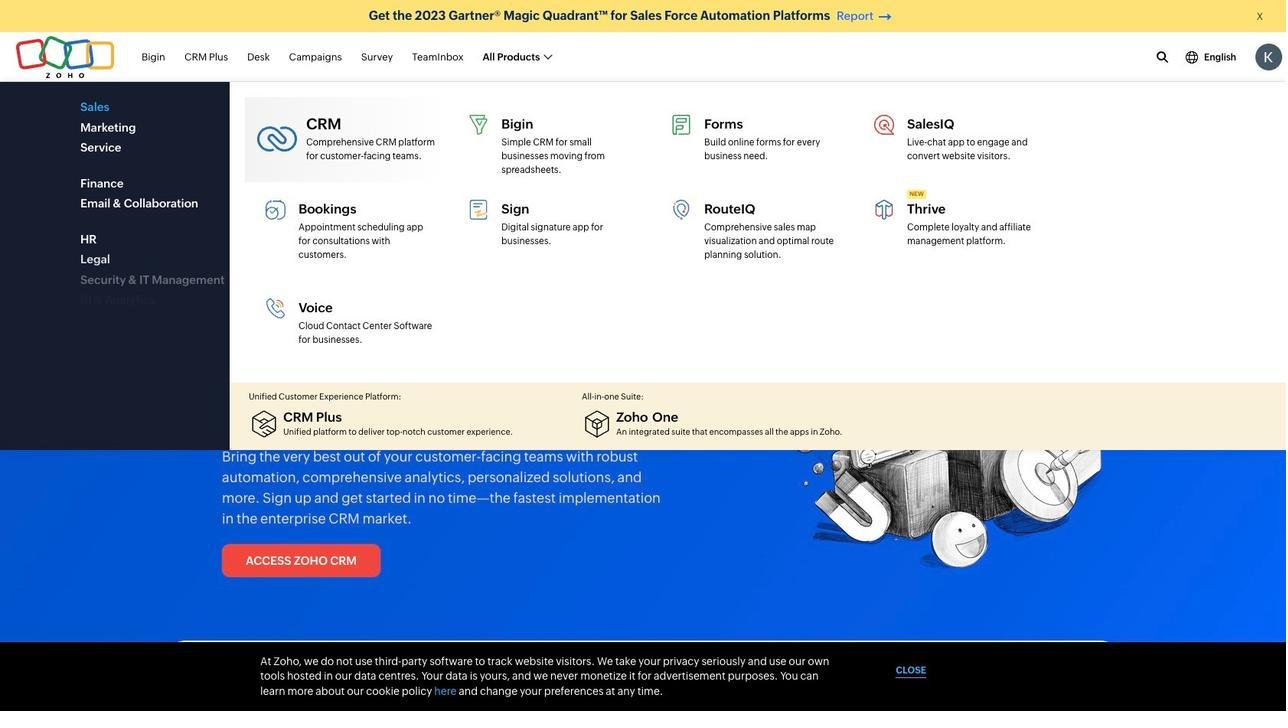 Task type: vqa. For each thing, say whether or not it's contained in the screenshot.
crm home banner image
yes



Task type: describe. For each thing, give the bounding box(es) containing it.
crm home banner image
[[758, 150, 1106, 588]]

zoho crm logo image
[[153, 91, 234, 125]]

kendall parks image
[[1256, 44, 1283, 70]]



